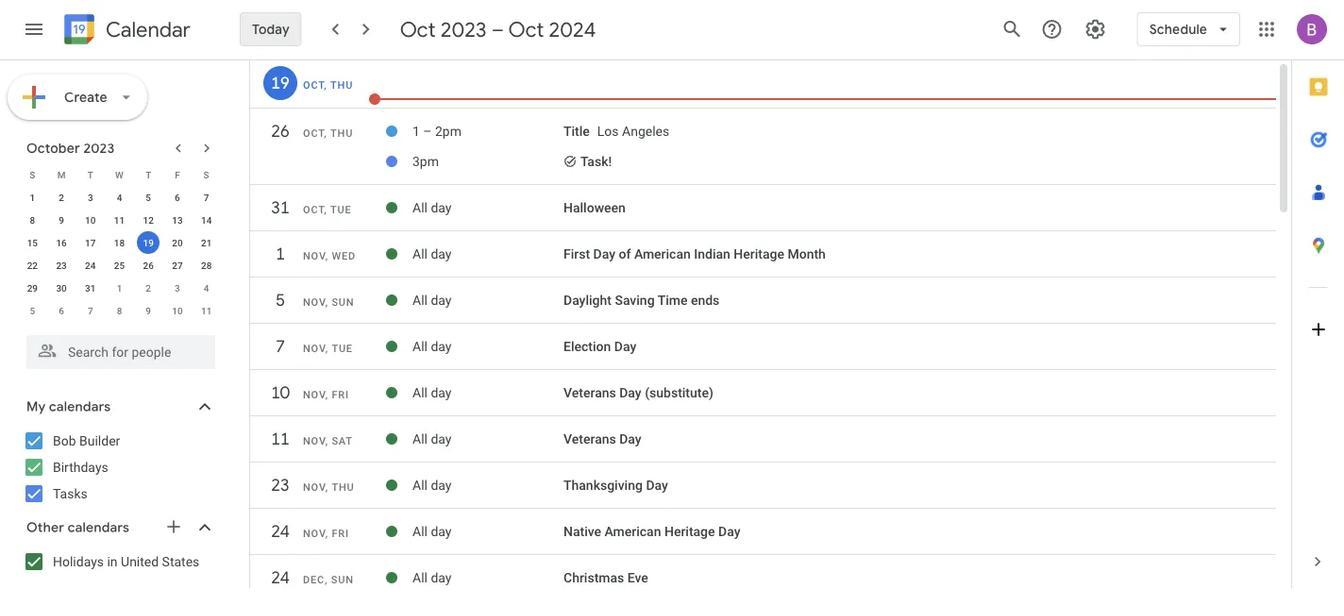 Task type: vqa. For each thing, say whether or not it's contained in the screenshot.


Task type: locate. For each thing, give the bounding box(es) containing it.
day inside 7 row
[[615, 339, 637, 354]]

6 up 13 element
[[175, 192, 180, 203]]

1 vertical spatial 3
[[175, 282, 180, 294]]

1 vertical spatial 7
[[88, 305, 93, 316]]

2pm
[[435, 123, 462, 139]]

, right 19 link
[[324, 79, 327, 91]]

fri for 10
[[332, 389, 349, 401]]

, inside 23 row
[[325, 482, 329, 493]]

nov right 10 link on the bottom of the page
[[303, 389, 325, 401]]

7 for the 7 link
[[275, 336, 284, 357]]

, down nov , thu
[[325, 574, 328, 586]]

all for first day of american indian heritage month
[[413, 246, 428, 262]]

cell containing title
[[564, 116, 1267, 146]]

1 down the 31 "link"
[[275, 243, 284, 265]]

0 horizontal spatial 3
[[88, 192, 93, 203]]

0 vertical spatial thu
[[331, 79, 353, 91]]

eve
[[628, 570, 649, 586]]

november 11 element
[[195, 299, 218, 322]]

1 horizontal spatial 6
[[175, 192, 180, 203]]

5 nov from the top
[[303, 435, 325, 447]]

calendar
[[106, 17, 191, 43]]

all day for halloween
[[413, 200, 452, 216]]

1 vertical spatial 11
[[201, 305, 212, 316]]

all day cell for veterans day (substitute)
[[413, 378, 564, 408]]

all for election day
[[413, 339, 428, 354]]

t left f
[[146, 169, 151, 180]]

thu inside 23 row
[[332, 482, 355, 493]]

day for 11
[[620, 431, 642, 447]]

7 row from the top
[[18, 299, 221, 322]]

all day inside the 31 row
[[413, 200, 452, 216]]

0 horizontal spatial 26
[[143, 260, 154, 271]]

1 vertical spatial 10
[[172, 305, 183, 316]]

2 vertical spatial 7
[[275, 336, 284, 357]]

nov left sat
[[303, 435, 325, 447]]

23
[[56, 260, 67, 271], [270, 475, 289, 496]]

7 up "14" element
[[204, 192, 209, 203]]

1 horizontal spatial 8
[[117, 305, 122, 316]]

2023
[[441, 16, 487, 42], [84, 140, 115, 157]]

3 nov from the top
[[303, 343, 325, 355]]

all
[[413, 200, 428, 216], [413, 246, 428, 262], [413, 293, 428, 308], [413, 339, 428, 354], [413, 385, 428, 401], [413, 431, 428, 447], [413, 478, 428, 493], [413, 524, 428, 539], [413, 570, 428, 586]]

veterans down election
[[564, 385, 616, 401]]

0 horizontal spatial t
[[88, 169, 93, 180]]

– inside cell
[[423, 123, 432, 139]]

support image
[[1041, 18, 1064, 41]]

other
[[26, 519, 64, 536]]

day for 10
[[620, 385, 642, 401]]

day left of
[[594, 246, 616, 262]]

19 cell
[[134, 231, 163, 254]]

24 left dec
[[270, 567, 289, 589]]

0 horizontal spatial 11
[[114, 214, 125, 226]]

, for veterans day
[[325, 435, 329, 447]]

5 down 29 element
[[30, 305, 35, 316]]

create button
[[8, 75, 147, 120]]

all inside 23 row
[[413, 478, 428, 493]]

4 row from the top
[[18, 231, 221, 254]]

5 for 'november 5' element
[[30, 305, 35, 316]]

1 day from the top
[[431, 200, 452, 216]]

, inside 11 row
[[325, 435, 329, 447]]

0 horizontal spatial 2
[[59, 192, 64, 203]]

11 up 18
[[114, 214, 125, 226]]

4 all day cell from the top
[[413, 331, 564, 362]]

all inside 1 row
[[413, 246, 428, 262]]

2 horizontal spatial 10
[[270, 382, 289, 404]]

0 horizontal spatial 10
[[85, 214, 96, 226]]

2 24 row from the top
[[250, 561, 1277, 589]]

5 up the 12 element
[[146, 192, 151, 203]]

24 down 23 link
[[270, 521, 289, 543]]

november 7 element
[[79, 299, 102, 322]]

nov for 5
[[303, 297, 325, 308]]

nov up dec
[[303, 528, 325, 540]]

0 vertical spatial 6
[[175, 192, 180, 203]]

9
[[59, 214, 64, 226], [146, 305, 151, 316]]

0 vertical spatial 24 row
[[250, 515, 1277, 558]]

11 inside 11 link
[[270, 428, 289, 450]]

9 day from the top
[[431, 570, 452, 586]]

day inside 5 row
[[431, 293, 452, 308]]

1 horizontal spatial 2023
[[441, 16, 487, 42]]

fri down nov , thu
[[332, 528, 349, 540]]

all day cell for native american heritage day
[[413, 517, 564, 547]]

13
[[172, 214, 183, 226]]

all day inside 5 row
[[413, 293, 452, 308]]

all day cell inside 5 row
[[413, 285, 564, 315]]

3 all day cell from the top
[[413, 285, 564, 315]]

1 inside november 1 element
[[117, 282, 122, 294]]

all day cell for thanksgiving day
[[413, 470, 564, 501]]

nov , fri up dec , sun
[[303, 528, 349, 540]]

6 all from the top
[[413, 431, 428, 447]]

thu
[[331, 79, 353, 91], [331, 127, 353, 139], [332, 482, 355, 493]]

nov for 1
[[303, 250, 325, 262]]

american inside 1 row
[[635, 246, 691, 262]]

row containing 5
[[18, 299, 221, 322]]

, up "nov , tue"
[[325, 297, 329, 308]]

oct inside 19 row group
[[303, 79, 324, 91]]

1 vertical spatial 26
[[143, 260, 154, 271]]

day up native american heritage day
[[646, 478, 668, 493]]

nov for 11
[[303, 435, 325, 447]]

all inside 7 row
[[413, 339, 428, 354]]

all inside 11 row
[[413, 431, 428, 447]]

3 day from the top
[[431, 293, 452, 308]]

nov inside 5 row
[[303, 297, 325, 308]]

nov , fri inside 10 'row'
[[303, 389, 349, 401]]

, down nov , sat
[[325, 482, 329, 493]]

1 vertical spatial 9
[[146, 305, 151, 316]]

american right of
[[635, 246, 691, 262]]

day for veterans day
[[431, 431, 452, 447]]

1 horizontal spatial 2
[[146, 282, 151, 294]]

3 up 10 element
[[88, 192, 93, 203]]

november 9 element
[[137, 299, 160, 322]]

3 row from the top
[[18, 209, 221, 231]]

1 up november 8 element
[[117, 282, 122, 294]]

, down nov , sun
[[325, 343, 329, 355]]

day for 1
[[594, 246, 616, 262]]

2 down 26 element
[[146, 282, 151, 294]]

fri for 24
[[332, 528, 349, 540]]

oct , thu right 26 link
[[303, 127, 353, 139]]

day down "veterans day (substitute)"
[[620, 431, 642, 447]]

7
[[204, 192, 209, 203], [88, 305, 93, 316], [275, 336, 284, 357]]

19 inside row group
[[270, 72, 289, 94]]

all day cell for daylight saving time ends
[[413, 285, 564, 315]]

add other calendars image
[[164, 518, 183, 536]]

sun
[[332, 297, 355, 308], [331, 574, 354, 586]]

26 up november 2 element
[[143, 260, 154, 271]]

title los angeles
[[564, 123, 670, 139]]

7 all day from the top
[[413, 478, 452, 493]]

0 horizontal spatial 23
[[56, 260, 67, 271]]

17
[[85, 237, 96, 248]]

oct inside 26 row
[[303, 127, 324, 139]]

20
[[172, 237, 183, 248]]

, left the wed
[[325, 250, 329, 262]]

schedule button
[[1138, 7, 1241, 52]]

6 down 30 element
[[59, 305, 64, 316]]

26 row group
[[250, 114, 1277, 185]]

0 vertical spatial sun
[[332, 297, 355, 308]]

1 horizontal spatial 23
[[270, 475, 289, 496]]

election
[[564, 339, 611, 354]]

title
[[564, 123, 590, 139]]

1 fri from the top
[[332, 389, 349, 401]]

2 all day cell from the top
[[413, 239, 564, 269]]

oct , thu
[[303, 79, 353, 91], [303, 127, 353, 139]]

all day inside 11 row
[[413, 431, 452, 447]]

4 down 28 element
[[204, 282, 209, 294]]

9 all from the top
[[413, 570, 428, 586]]

christmas
[[564, 570, 624, 586]]

,
[[324, 79, 327, 91], [324, 127, 327, 139], [324, 204, 327, 216], [325, 250, 329, 262], [325, 297, 329, 308], [325, 343, 329, 355], [325, 389, 329, 401], [325, 435, 329, 447], [325, 482, 329, 493], [325, 528, 329, 540], [325, 574, 328, 586]]

day inside 1 row
[[594, 246, 616, 262]]

5 all day from the top
[[413, 385, 452, 401]]

6 day from the top
[[431, 431, 452, 447]]

24 row
[[250, 515, 1277, 558], [250, 561, 1277, 589]]

2 all day from the top
[[413, 246, 452, 262]]

s right f
[[204, 169, 209, 180]]

tab list
[[1293, 60, 1345, 535]]

veterans day button
[[564, 431, 642, 447]]

0 vertical spatial 2023
[[441, 16, 487, 42]]

19, today element
[[137, 231, 160, 254]]

day inside the 31 row
[[431, 200, 452, 216]]

2 24 link from the top
[[263, 561, 297, 589]]

grid
[[250, 60, 1277, 589]]

4 all day from the top
[[413, 339, 452, 354]]

– left 2024
[[492, 16, 504, 42]]

all day cell
[[413, 193, 564, 223], [413, 239, 564, 269], [413, 285, 564, 315], [413, 331, 564, 362], [413, 378, 564, 408], [413, 424, 564, 454], [413, 470, 564, 501], [413, 517, 564, 547], [413, 563, 564, 589]]

, inside 7 row
[[325, 343, 329, 355]]

1 all day cell from the top
[[413, 193, 564, 223]]

, for native american heritage day
[[325, 528, 329, 540]]

1 inside 1 link
[[275, 243, 284, 265]]

thu down sat
[[332, 482, 355, 493]]

2 t from the left
[[146, 169, 151, 180]]

0 vertical spatial tue
[[331, 204, 352, 216]]

6 row from the top
[[18, 277, 221, 299]]

day inside 11 row
[[431, 431, 452, 447]]

thu right 19 link
[[331, 79, 353, 91]]

1 horizontal spatial 11
[[201, 305, 212, 316]]

24 link for native
[[263, 515, 297, 549]]

0 horizontal spatial 6
[[59, 305, 64, 316]]

2 down m
[[59, 192, 64, 203]]

, up nov , sat
[[325, 389, 329, 401]]

all for native american heritage day
[[413, 524, 428, 539]]

nov , fri
[[303, 389, 349, 401], [303, 528, 349, 540]]

1 vertical spatial 2023
[[84, 140, 115, 157]]

10 down 'november 3' element
[[172, 305, 183, 316]]

19
[[270, 72, 289, 94], [143, 237, 154, 248]]

2 vertical spatial thu
[[332, 482, 355, 493]]

american up eve
[[605, 524, 661, 539]]

1 all day from the top
[[413, 200, 452, 216]]

2 horizontal spatial 11
[[270, 428, 289, 450]]

row group
[[18, 186, 221, 322]]

0 vertical spatial 24
[[85, 260, 96, 271]]

los
[[598, 123, 619, 139]]

0 horizontal spatial 4
[[117, 192, 122, 203]]

all for daylight saving time ends
[[413, 293, 428, 308]]

7 down 31 element
[[88, 305, 93, 316]]

1 horizontal spatial 4
[[204, 282, 209, 294]]

22
[[27, 260, 38, 271]]

row
[[18, 163, 221, 186], [18, 186, 221, 209], [18, 209, 221, 231], [18, 231, 221, 254], [18, 254, 221, 277], [18, 277, 221, 299], [18, 299, 221, 322]]

tue for 31
[[331, 204, 352, 216]]

all day inside 10 'row'
[[413, 385, 452, 401]]

cell
[[564, 116, 1267, 146]]

1 horizontal spatial 19
[[270, 72, 289, 94]]

1 vertical spatial 31
[[85, 282, 96, 294]]

8 all day from the top
[[413, 524, 452, 539]]

, for first day of american indian heritage month
[[325, 250, 329, 262]]

1 vertical spatial veterans
[[564, 431, 616, 447]]

oct inside the 31 row
[[303, 204, 324, 216]]

2 vertical spatial 24
[[270, 567, 289, 589]]

s
[[30, 169, 35, 180], [204, 169, 209, 180]]

8 all day cell from the top
[[413, 517, 564, 547]]

day for first day of american indian heritage month
[[431, 246, 452, 262]]

nov inside 11 row
[[303, 435, 325, 447]]

native american heritage day button
[[564, 524, 741, 539]]

thanksgiving
[[564, 478, 643, 493]]

0 vertical spatial 10
[[85, 214, 96, 226]]

row containing s
[[18, 163, 221, 186]]

1 24 link from the top
[[263, 515, 297, 549]]

11 inside november 11 element
[[201, 305, 212, 316]]

sun for 24
[[331, 574, 354, 586]]

2 horizontal spatial 7
[[275, 336, 284, 357]]

1 nov , fri from the top
[[303, 389, 349, 401]]

6 all day from the top
[[413, 431, 452, 447]]

task! cell
[[564, 146, 1267, 177]]

, inside 5 row
[[325, 297, 329, 308]]

1 link
[[263, 237, 297, 271]]

6 nov from the top
[[303, 482, 325, 493]]

24 link left dec
[[263, 561, 297, 589]]

1 veterans from the top
[[564, 385, 616, 401]]

nov right the 7 link
[[303, 343, 325, 355]]

0 vertical spatial 7
[[204, 192, 209, 203]]

day for christmas eve
[[431, 570, 452, 586]]

all day inside 7 row
[[413, 339, 452, 354]]

1 horizontal spatial t
[[146, 169, 151, 180]]

day for 23
[[646, 478, 668, 493]]

1 vertical spatial thu
[[331, 127, 353, 139]]

7 day from the top
[[431, 478, 452, 493]]

tue up the wed
[[331, 204, 352, 216]]

row containing 1
[[18, 186, 221, 209]]

0 vertical spatial nov , fri
[[303, 389, 349, 401]]

nov inside 10 'row'
[[303, 389, 325, 401]]

october 2023 grid
[[18, 163, 221, 322]]

calendar element
[[60, 10, 191, 52]]

day for thanksgiving day
[[431, 478, 452, 493]]

0 horizontal spatial s
[[30, 169, 35, 180]]

2 day from the top
[[431, 246, 452, 262]]

, inside 19 row group
[[324, 79, 327, 91]]

all inside 10 'row'
[[413, 385, 428, 401]]

1 vertical spatial fri
[[332, 528, 349, 540]]

10 inside 'row'
[[270, 382, 289, 404]]

day
[[431, 200, 452, 216], [431, 246, 452, 262], [431, 293, 452, 308], [431, 339, 452, 354], [431, 385, 452, 401], [431, 431, 452, 447], [431, 478, 452, 493], [431, 524, 452, 539], [431, 570, 452, 586]]

1 – 2pm cell
[[413, 116, 564, 146]]

all day inside 1 row
[[413, 246, 452, 262]]

nov inside 23 row
[[303, 482, 325, 493]]

day
[[594, 246, 616, 262], [615, 339, 637, 354], [620, 385, 642, 401], [620, 431, 642, 447], [646, 478, 668, 493], [719, 524, 741, 539]]

heritage down the 31 row
[[734, 246, 785, 262]]

calendars for other calendars
[[68, 519, 129, 536]]

11 for november 11 element
[[201, 305, 212, 316]]

7 all day cell from the top
[[413, 470, 564, 501]]

day right election
[[615, 339, 637, 354]]

thu inside 26 row
[[331, 127, 353, 139]]

thu for 26
[[331, 127, 353, 139]]

veterans
[[564, 385, 616, 401], [564, 431, 616, 447]]

nov for 24
[[303, 528, 325, 540]]

heritage inside 1 row
[[734, 246, 785, 262]]

16 element
[[50, 231, 73, 254]]

9 up 16 element on the left
[[59, 214, 64, 226]]

26 for 26 link
[[270, 120, 289, 142]]

5
[[146, 192, 151, 203], [275, 289, 284, 311], [30, 305, 35, 316]]

0 vertical spatial american
[[635, 246, 691, 262]]

1 vertical spatial oct , thu
[[303, 127, 353, 139]]

day for daylight saving time ends
[[431, 293, 452, 308]]

1 up 3pm
[[413, 123, 420, 139]]

1 vertical spatial 24
[[270, 521, 289, 543]]

6 all day cell from the top
[[413, 424, 564, 454]]

25
[[114, 260, 125, 271]]

all for thanksgiving day
[[413, 478, 428, 493]]

2 horizontal spatial 5
[[275, 289, 284, 311]]

fri up sat
[[332, 389, 349, 401]]

day inside 7 row
[[431, 339, 452, 354]]

11 down 10 link on the bottom of the page
[[270, 428, 289, 450]]

9 all day from the top
[[413, 570, 452, 586]]

1 horizontal spatial 31
[[270, 197, 289, 219]]

oct , thu inside 26 row
[[303, 127, 353, 139]]

0 vertical spatial 8
[[30, 214, 35, 226]]

2 vertical spatial 11
[[270, 428, 289, 450]]

0 vertical spatial calendars
[[49, 399, 111, 416]]

nov , tue
[[303, 343, 353, 355]]

day inside 23 row
[[646, 478, 668, 493]]

veterans inside 11 row
[[564, 431, 616, 447]]

1 all from the top
[[413, 200, 428, 216]]

2 row from the top
[[18, 186, 221, 209]]

, right the 31 "link"
[[324, 204, 327, 216]]

22 element
[[21, 254, 44, 277]]

28 element
[[195, 254, 218, 277]]

18
[[114, 237, 125, 248]]

5 all day cell from the top
[[413, 378, 564, 408]]

grid containing 19
[[250, 60, 1277, 589]]

w
[[115, 169, 124, 180]]

29
[[27, 282, 38, 294]]

all day cell inside 10 'row'
[[413, 378, 564, 408]]

0 vertical spatial fri
[[332, 389, 349, 401]]

tue down nov , sun
[[332, 343, 353, 355]]

0 vertical spatial 3
[[88, 192, 93, 203]]

all day inside 23 row
[[413, 478, 452, 493]]

–
[[492, 16, 504, 42], [423, 123, 432, 139]]

tasks
[[53, 486, 88, 501]]

1 vertical spatial american
[[605, 524, 661, 539]]

31 link
[[263, 191, 297, 225]]

all day cell inside 7 row
[[413, 331, 564, 362]]

nov inside 7 row
[[303, 343, 325, 355]]

3 up november 10 element
[[175, 282, 180, 294]]

all day cell inside 1 row
[[413, 239, 564, 269]]

1 vertical spatial 2
[[146, 282, 151, 294]]

1 row from the top
[[18, 163, 221, 186]]

– left 2pm
[[423, 123, 432, 139]]

1 horizontal spatial heritage
[[734, 246, 785, 262]]

day inside 11 row
[[620, 431, 642, 447]]

, for election day
[[325, 343, 329, 355]]

calendars up bob builder
[[49, 399, 111, 416]]

sun inside 5 row
[[332, 297, 355, 308]]

10
[[85, 214, 96, 226], [172, 305, 183, 316], [270, 382, 289, 404]]

nov , thu
[[303, 482, 355, 493]]

0 vertical spatial veterans
[[564, 385, 616, 401]]

0 horizontal spatial heritage
[[665, 524, 715, 539]]

2 veterans from the top
[[564, 431, 616, 447]]

nov
[[303, 250, 325, 262], [303, 297, 325, 308], [303, 343, 325, 355], [303, 389, 325, 401], [303, 435, 325, 447], [303, 482, 325, 493], [303, 528, 325, 540]]

calendars
[[49, 399, 111, 416], [68, 519, 129, 536]]

8 all from the top
[[413, 524, 428, 539]]

1 horizontal spatial s
[[204, 169, 209, 180]]

all inside 5 row
[[413, 293, 428, 308]]

7 up 10 link on the bottom of the page
[[275, 336, 284, 357]]

1 for 1 link
[[275, 243, 284, 265]]

1 s from the left
[[30, 169, 35, 180]]

sun right dec
[[331, 574, 354, 586]]

month
[[788, 246, 826, 262]]

oct , thu inside 19 row group
[[303, 79, 353, 91]]

day left (substitute)
[[620, 385, 642, 401]]

1
[[413, 123, 420, 139], [30, 192, 35, 203], [275, 243, 284, 265], [117, 282, 122, 294]]

1 vertical spatial nov , fri
[[303, 528, 349, 540]]

all day for veterans day (substitute)
[[413, 385, 452, 401]]

4 all from the top
[[413, 339, 428, 354]]

24 down 17
[[85, 260, 96, 271]]

tue inside the 31 row
[[331, 204, 352, 216]]

30 element
[[50, 277, 73, 299]]

, inside the 31 row
[[324, 204, 327, 216]]

17 element
[[79, 231, 102, 254]]

5 row from the top
[[18, 254, 221, 277]]

thu for 19
[[331, 79, 353, 91]]

10 for 10 link on the bottom of the page
[[270, 382, 289, 404]]

5 day from the top
[[431, 385, 452, 401]]

oct , thu right 19 link
[[303, 79, 353, 91]]

thu inside 19 row group
[[331, 79, 353, 91]]

4 day from the top
[[431, 339, 452, 354]]

0 horizontal spatial 5
[[30, 305, 35, 316]]

1 vertical spatial tue
[[332, 343, 353, 355]]

fri inside 10 'row'
[[332, 389, 349, 401]]

tue for 7
[[332, 343, 353, 355]]

1 inside 1 – 2pm cell
[[413, 123, 420, 139]]

create
[[64, 89, 108, 106]]

november 10 element
[[166, 299, 189, 322]]

nov left the wed
[[303, 250, 325, 262]]

calendar heading
[[102, 17, 191, 43]]

all day for veterans day
[[413, 431, 452, 447]]

0 horizontal spatial 2023
[[84, 140, 115, 157]]

halloween button
[[564, 200, 626, 216]]

6
[[175, 192, 180, 203], [59, 305, 64, 316]]

2023 for october
[[84, 140, 115, 157]]

, for christmas eve
[[325, 574, 328, 586]]

0 vertical spatial heritage
[[734, 246, 785, 262]]

7 inside "november 7" element
[[88, 305, 93, 316]]

nov , sun
[[303, 297, 355, 308]]

sun inside 24 "row"
[[331, 574, 354, 586]]

7 all from the top
[[413, 478, 428, 493]]

1 vertical spatial 19
[[143, 237, 154, 248]]

0 vertical spatial 31
[[270, 197, 289, 219]]

9 down november 2 element
[[146, 305, 151, 316]]

5 all from the top
[[413, 385, 428, 401]]

27 element
[[166, 254, 189, 277]]

7 inside the 7 link
[[275, 336, 284, 357]]

all day cell inside the 31 row
[[413, 193, 564, 223]]

31 down 24 "element"
[[85, 282, 96, 294]]

0 horizontal spatial 7
[[88, 305, 93, 316]]

title button
[[564, 123, 590, 139]]

1 horizontal spatial 10
[[172, 305, 183, 316]]

26 inside 26 element
[[143, 260, 154, 271]]

wed
[[332, 250, 356, 262]]

sun down the wed
[[332, 297, 355, 308]]

2023 for oct
[[441, 16, 487, 42]]

fri inside 24 "row"
[[332, 528, 349, 540]]

0 vertical spatial 11
[[114, 214, 125, 226]]

3pm
[[413, 154, 439, 169]]

calendars up in
[[68, 519, 129, 536]]

0 horizontal spatial 31
[[85, 282, 96, 294]]

0 vertical spatial 23
[[56, 260, 67, 271]]

2 nov , fri from the top
[[303, 528, 349, 540]]

heritage
[[734, 246, 785, 262], [665, 524, 715, 539]]

0 horizontal spatial 9
[[59, 214, 64, 226]]

1 vertical spatial sun
[[331, 574, 354, 586]]

1 row
[[250, 237, 1277, 280]]

31 for 31 element
[[85, 282, 96, 294]]

row containing 29
[[18, 277, 221, 299]]

1 nov from the top
[[303, 250, 325, 262]]

0 horizontal spatial –
[[423, 123, 432, 139]]

13 element
[[166, 209, 189, 231]]

5 inside grid
[[275, 289, 284, 311]]

31 inside "link"
[[270, 197, 289, 219]]

nov right 5 link
[[303, 297, 325, 308]]

t right m
[[88, 169, 93, 180]]

all day cell inside 11 row
[[413, 424, 564, 454]]

3 all day from the top
[[413, 293, 452, 308]]

american
[[635, 246, 691, 262], [605, 524, 661, 539]]

19 inside cell
[[143, 237, 154, 248]]

2 all from the top
[[413, 246, 428, 262]]

1 vertical spatial –
[[423, 123, 432, 139]]

my calendars list
[[4, 426, 234, 509]]

3 all from the top
[[413, 293, 428, 308]]

nov right 23 link
[[303, 482, 325, 493]]

31 inside october 2023 grid
[[85, 282, 96, 294]]

2 fri from the top
[[332, 528, 349, 540]]

7 link
[[263, 330, 297, 364]]

0 vertical spatial 26
[[270, 120, 289, 142]]

day inside 23 row
[[431, 478, 452, 493]]

11 row
[[250, 422, 1277, 466]]

7 nov from the top
[[303, 528, 325, 540]]

nov inside 1 row
[[303, 250, 325, 262]]

row containing 15
[[18, 231, 221, 254]]

31 up 1 link
[[270, 197, 289, 219]]

all inside the 31 row
[[413, 200, 428, 216]]

23 link
[[263, 468, 297, 502]]

26 down 19 link
[[270, 120, 289, 142]]

19 down '12'
[[143, 237, 154, 248]]

11 inside 11 element
[[114, 214, 125, 226]]

election day button
[[564, 339, 637, 354]]

1 oct , thu from the top
[[303, 79, 353, 91]]

0 vertical spatial –
[[492, 16, 504, 42]]

, inside 1 row
[[325, 250, 329, 262]]

2 oct , thu from the top
[[303, 127, 353, 139]]

all day for christmas eve
[[413, 570, 452, 586]]

thu right 26 link
[[331, 127, 353, 139]]

4 up 11 element
[[117, 192, 122, 203]]

11 for 11 link at left bottom
[[270, 428, 289, 450]]

1 horizontal spatial 7
[[204, 192, 209, 203]]

day for veterans day (substitute)
[[431, 385, 452, 401]]

8 up 15 element
[[30, 214, 35, 226]]

all day cell inside 23 row
[[413, 470, 564, 501]]

8 day from the top
[[431, 524, 452, 539]]

all day cell for election day
[[413, 331, 564, 362]]

8 down november 1 element
[[117, 305, 122, 316]]

, inside 10 'row'
[[325, 389, 329, 401]]

10 down the 7 link
[[270, 382, 289, 404]]

24 link down 23 link
[[263, 515, 297, 549]]

None search field
[[0, 328, 234, 369]]

fri
[[332, 389, 349, 401], [332, 528, 349, 540]]

23 down 16
[[56, 260, 67, 271]]

11 down november 4 element
[[201, 305, 212, 316]]

all for veterans day
[[413, 431, 428, 447]]

s left m
[[30, 169, 35, 180]]

26 inside 26 link
[[270, 120, 289, 142]]

1 horizontal spatial 9
[[146, 305, 151, 316]]

day inside 1 row
[[431, 246, 452, 262]]

, up dec , sun
[[325, 528, 329, 540]]

2
[[59, 192, 64, 203], [146, 282, 151, 294]]

26 element
[[137, 254, 160, 277]]

tue inside 7 row
[[332, 343, 353, 355]]

1 vertical spatial calendars
[[68, 519, 129, 536]]

row containing 22
[[18, 254, 221, 277]]

2 nov from the top
[[303, 297, 325, 308]]

holidays in united states
[[53, 554, 200, 569]]

veterans inside 10 'row'
[[564, 385, 616, 401]]

heritage down 23 row
[[665, 524, 715, 539]]

dec
[[303, 574, 325, 586]]

19 up 26 link
[[270, 72, 289, 94]]

1 vertical spatial 24 row
[[250, 561, 1277, 589]]

0 vertical spatial oct , thu
[[303, 79, 353, 91]]

19 link
[[263, 66, 297, 100]]

9 all day cell from the top
[[413, 563, 564, 589]]

nov , fri right 10 link on the bottom of the page
[[303, 389, 349, 401]]

1 horizontal spatial 26
[[270, 120, 289, 142]]

23 down 11 link at left bottom
[[270, 475, 289, 496]]

2 vertical spatial 10
[[270, 382, 289, 404]]

1 vertical spatial 24 link
[[263, 561, 297, 589]]

4 nov from the top
[[303, 389, 325, 401]]

24 for native
[[270, 521, 289, 543]]

, left sat
[[325, 435, 329, 447]]

10 up 17
[[85, 214, 96, 226]]

november 3 element
[[166, 277, 189, 299]]

veterans up thanksgiving
[[564, 431, 616, 447]]

3pm cell
[[413, 146, 564, 177]]

5 down 1 link
[[275, 289, 284, 311]]

day inside 10 'row'
[[620, 385, 642, 401]]

9 inside november 9 element
[[146, 305, 151, 316]]

0 vertical spatial 24 link
[[263, 515, 297, 549]]

0 horizontal spatial 19
[[143, 237, 154, 248]]

, right 26 link
[[324, 127, 327, 139]]

day inside 10 'row'
[[431, 385, 452, 401]]



Task type: describe. For each thing, give the bounding box(es) containing it.
veterans for 10
[[564, 385, 616, 401]]

, inside 26 row
[[324, 127, 327, 139]]

all day cell for halloween
[[413, 193, 564, 223]]

thu for 23
[[332, 482, 355, 493]]

indian
[[694, 246, 731, 262]]

nov for 7
[[303, 343, 325, 355]]

21 element
[[195, 231, 218, 254]]

all day for first day of american indian heritage month
[[413, 246, 452, 262]]

bob builder
[[53, 433, 120, 449]]

birthdays
[[53, 459, 108, 475]]

19 for 19 link
[[270, 72, 289, 94]]

angeles
[[622, 123, 670, 139]]

november 5 element
[[21, 299, 44, 322]]

bob
[[53, 433, 76, 449]]

11 link
[[263, 422, 297, 456]]

november 8 element
[[108, 299, 131, 322]]

nov for 23
[[303, 482, 325, 493]]

thanksgiving day button
[[564, 478, 668, 493]]

oct , thu for 19
[[303, 79, 353, 91]]

0 vertical spatial 4
[[117, 192, 122, 203]]

my calendars button
[[4, 392, 234, 422]]

sun for 5
[[332, 297, 355, 308]]

27
[[172, 260, 183, 271]]

0 vertical spatial 9
[[59, 214, 64, 226]]

row containing 8
[[18, 209, 221, 231]]

, for daylight saving time ends
[[325, 297, 329, 308]]

all for veterans day (substitute)
[[413, 385, 428, 401]]

christmas eve button
[[564, 570, 649, 586]]

31 row
[[250, 191, 1277, 234]]

in
[[107, 554, 118, 569]]

native
[[564, 524, 602, 539]]

november 1 element
[[108, 277, 131, 299]]

halloween
[[564, 200, 626, 216]]

first day of american indian heritage month button
[[564, 246, 826, 262]]

october
[[26, 140, 80, 157]]

states
[[162, 554, 200, 569]]

5 row
[[250, 283, 1277, 327]]

Search for people text field
[[38, 335, 204, 369]]

11 element
[[108, 209, 131, 231]]

today
[[252, 21, 290, 38]]

day down 23 row
[[719, 524, 741, 539]]

all for christmas eve
[[413, 570, 428, 586]]

veterans day (substitute)
[[564, 385, 714, 401]]

7 row
[[250, 330, 1277, 373]]

20 element
[[166, 231, 189, 254]]

dec , sun
[[303, 574, 354, 586]]

, for thanksgiving day
[[325, 482, 329, 493]]

5 for 5 link
[[275, 289, 284, 311]]

christmas eve
[[564, 570, 649, 586]]

0 horizontal spatial 8
[[30, 214, 35, 226]]

24 for christmas
[[270, 567, 289, 589]]

1 vertical spatial 4
[[204, 282, 209, 294]]

all day for native american heritage day
[[413, 524, 452, 539]]

first day of american indian heritage month
[[564, 246, 826, 262]]

daylight saving time ends button
[[564, 293, 720, 308]]

, for halloween
[[324, 204, 327, 216]]

my calendars
[[26, 399, 111, 416]]

time
[[658, 293, 688, 308]]

other calendars
[[26, 519, 129, 536]]

ends
[[691, 293, 720, 308]]

1 vertical spatial heritage
[[665, 524, 715, 539]]

november 2 element
[[137, 277, 160, 299]]

today button
[[240, 7, 302, 52]]

daylight
[[564, 293, 612, 308]]

31 for the 31 "link"
[[270, 197, 289, 219]]

task!
[[581, 154, 612, 169]]

cell inside 26 row
[[564, 116, 1267, 146]]

26 link
[[263, 114, 297, 148]]

14 element
[[195, 209, 218, 231]]

31 element
[[79, 277, 102, 299]]

23 for 23 element
[[56, 260, 67, 271]]

saving
[[615, 293, 655, 308]]

all day for election day
[[413, 339, 452, 354]]

november 4 element
[[195, 277, 218, 299]]

sat
[[332, 435, 353, 447]]

builder
[[79, 433, 120, 449]]

election day
[[564, 339, 637, 354]]

28
[[201, 260, 212, 271]]

14
[[201, 214, 212, 226]]

nov for 10
[[303, 389, 325, 401]]

m
[[57, 169, 66, 180]]

7 for "november 7" element
[[88, 305, 93, 316]]

12
[[143, 214, 154, 226]]

row group containing 1
[[18, 186, 221, 322]]

native american heritage day
[[564, 524, 741, 539]]

thanksgiving day
[[564, 478, 668, 493]]

12 element
[[137, 209, 160, 231]]

18 element
[[108, 231, 131, 254]]

(substitute)
[[645, 385, 714, 401]]

1 – 2pm
[[413, 123, 462, 139]]

24 link for christmas
[[263, 561, 297, 589]]

nov , sat
[[303, 435, 353, 447]]

19 for 19, today element
[[143, 237, 154, 248]]

19 row group
[[250, 66, 1277, 110]]

1 t from the left
[[88, 169, 93, 180]]

schedule
[[1150, 21, 1208, 38]]

24 inside "element"
[[85, 260, 96, 271]]

1 vertical spatial 8
[[117, 305, 122, 316]]

oct , tue
[[303, 204, 352, 216]]

1 up 15 element
[[30, 192, 35, 203]]

f
[[175, 169, 180, 180]]

nov , fri for 24
[[303, 528, 349, 540]]

24 element
[[79, 254, 102, 277]]

1 horizontal spatial –
[[492, 16, 504, 42]]

oct 2023 – oct 2024
[[400, 16, 597, 42]]

, for veterans day (substitute)
[[325, 389, 329, 401]]

october 2023
[[26, 140, 115, 157]]

november 6 element
[[50, 299, 73, 322]]

10 for november 10 element
[[172, 305, 183, 316]]

day for native american heritage day
[[431, 524, 452, 539]]

all for halloween
[[413, 200, 428, 216]]

1 for 1 – 2pm
[[413, 123, 420, 139]]

settings menu image
[[1085, 18, 1107, 41]]

10 for 10 element
[[85, 214, 96, 226]]

all day for daylight saving time ends
[[413, 293, 452, 308]]

10 row
[[250, 376, 1277, 419]]

26 row
[[250, 114, 1277, 158]]

21
[[201, 237, 212, 248]]

29 element
[[21, 277, 44, 299]]

all day cell for christmas eve
[[413, 563, 564, 589]]

16
[[56, 237, 67, 248]]

1 horizontal spatial 5
[[146, 192, 151, 203]]

23 row
[[250, 468, 1277, 512]]

other calendars button
[[4, 513, 234, 543]]

all day for thanksgiving day
[[413, 478, 452, 493]]

1 vertical spatial 6
[[59, 305, 64, 316]]

10 element
[[79, 209, 102, 231]]

oct for 31
[[303, 204, 324, 216]]

oct for 19
[[303, 79, 324, 91]]

2 s from the left
[[204, 169, 209, 180]]

1 for november 1 element
[[117, 282, 122, 294]]

calendars for my calendars
[[49, 399, 111, 416]]

25 element
[[108, 254, 131, 277]]

main drawer image
[[23, 18, 45, 41]]

1 24 row from the top
[[250, 515, 1277, 558]]

day for election day
[[431, 339, 452, 354]]

15
[[27, 237, 38, 248]]

all day cell for veterans day
[[413, 424, 564, 454]]

23 element
[[50, 254, 73, 277]]

day for halloween
[[431, 200, 452, 216]]

holidays
[[53, 554, 104, 569]]

30
[[56, 282, 67, 294]]

united
[[121, 554, 159, 569]]

veterans day
[[564, 431, 642, 447]]

all day cell for first day of american indian heritage month
[[413, 239, 564, 269]]

nov , fri for 10
[[303, 389, 349, 401]]

task! button
[[581, 154, 612, 169]]

5 link
[[263, 283, 297, 317]]

11 for 11 element
[[114, 214, 125, 226]]

15 element
[[21, 231, 44, 254]]

10 link
[[263, 376, 297, 410]]

0 vertical spatial 2
[[59, 192, 64, 203]]

first
[[564, 246, 590, 262]]

2024
[[549, 16, 597, 42]]

26 for 26 element
[[143, 260, 154, 271]]

veterans for 11
[[564, 431, 616, 447]]

oct , thu for 26
[[303, 127, 353, 139]]

day for 7
[[615, 339, 637, 354]]

oct for 26
[[303, 127, 324, 139]]

nov , wed
[[303, 250, 356, 262]]

veterans day (substitute) button
[[564, 385, 714, 401]]

23 for 23 link
[[270, 475, 289, 496]]



